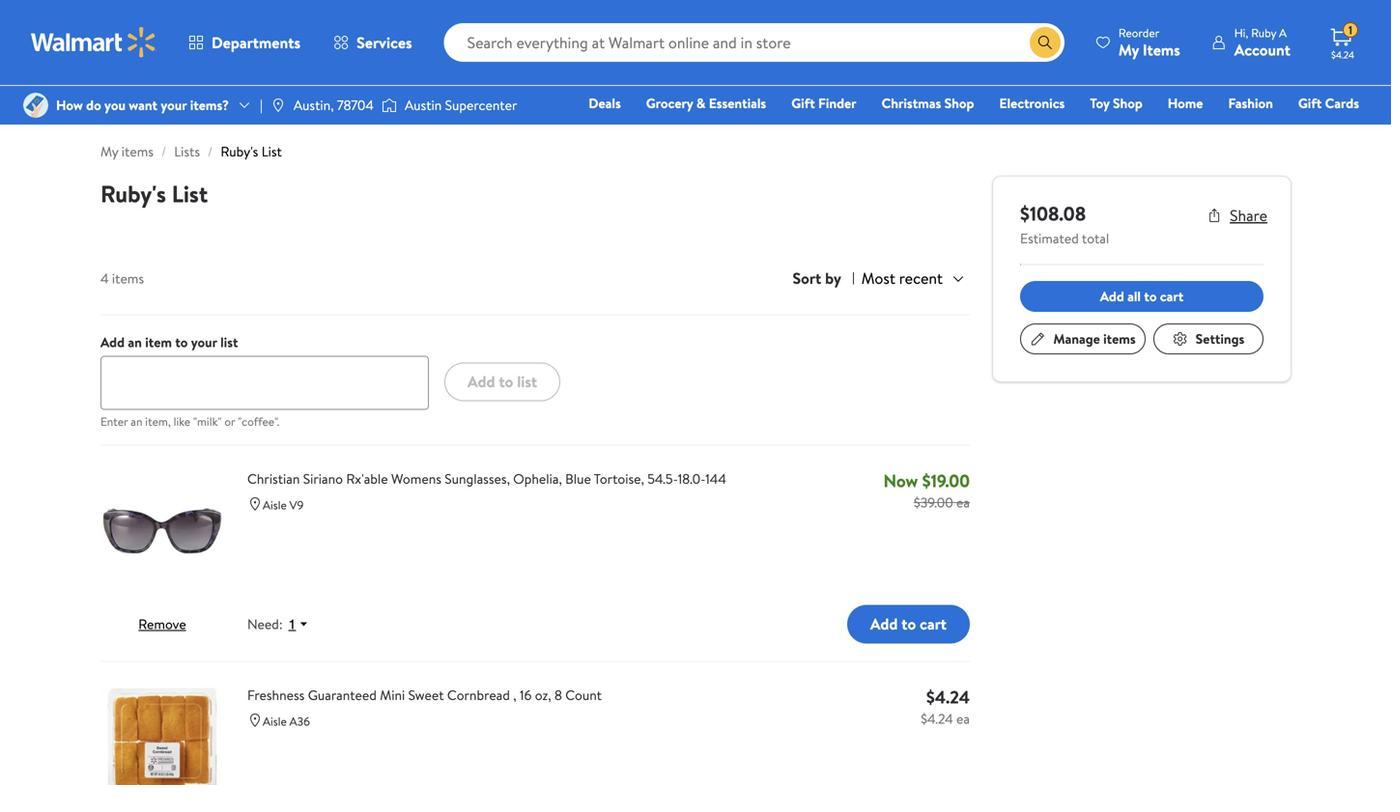 Task type: vqa. For each thing, say whether or not it's contained in the screenshot.
WALMART SITE-WIDE search box
yes



Task type: locate. For each thing, give the bounding box(es) containing it.
a36
[[290, 714, 310, 730]]

2 aisle from the top
[[263, 714, 287, 730]]

items for manage
[[1104, 330, 1136, 348]]

christian siriano rx'able womens sunglasses, ophelia, blue tortoise, 54.5-18.0-144
[[247, 470, 727, 488]]

0 vertical spatial aisle
[[263, 497, 287, 514]]

gift inside the gift cards registry
[[1299, 94, 1323, 113]]

a
[[1280, 25, 1288, 41]]

ruby
[[1252, 25, 1277, 41]]

0 vertical spatial ruby's
[[221, 142, 258, 161]]

1 vertical spatial my
[[101, 142, 118, 161]]

1 right 'need:'
[[289, 617, 296, 633]]

siriano
[[303, 470, 343, 488]]

gift left cards
[[1299, 94, 1323, 113]]

list
[[262, 142, 282, 161], [172, 178, 208, 210]]

ruby's down my items link
[[101, 178, 166, 210]]

list down |
[[262, 142, 282, 161]]

total
[[1082, 229, 1110, 248]]

gift inside "gift finder" link
[[792, 94, 815, 113]]

Walmart Site-Wide search field
[[444, 23, 1065, 62]]

your for list
[[191, 333, 217, 352]]

tortoise,
[[594, 470, 645, 488]]

1 horizontal spatial  image
[[382, 96, 397, 115]]

16
[[520, 686, 532, 705]]

|
[[260, 96, 263, 114]]

 image
[[23, 93, 48, 118], [382, 96, 397, 115]]

list inside button
[[517, 371, 538, 393]]

manage items button
[[1021, 324, 1146, 355]]

1 horizontal spatial shop
[[1113, 94, 1143, 113]]

0 horizontal spatial /
[[161, 142, 166, 161]]

your
[[161, 96, 187, 114], [191, 333, 217, 352]]

2 vertical spatial items
[[1104, 330, 1136, 348]]

christian
[[247, 470, 300, 488]]

"coffee".
[[238, 414, 279, 430]]

shop right christmas
[[945, 94, 975, 113]]

0 horizontal spatial gift
[[792, 94, 815, 113]]

0 horizontal spatial 1
[[289, 617, 296, 633]]

manage
[[1054, 330, 1101, 348]]

do
[[86, 96, 101, 114]]

1 aisle from the top
[[263, 497, 287, 514]]

electronics link
[[991, 93, 1074, 114]]

womens
[[391, 470, 442, 488]]

$4.24
[[1332, 48, 1355, 61], [927, 686, 970, 710], [921, 710, 954, 729]]

&
[[697, 94, 706, 113]]

 image
[[270, 98, 286, 113]]

gift for cards
[[1299, 94, 1323, 113]]

1 vertical spatial 1
[[289, 617, 296, 633]]

list
[[220, 333, 238, 352], [517, 371, 538, 393]]

my left items
[[1119, 39, 1140, 60]]

1 horizontal spatial list
[[262, 142, 282, 161]]

1 shop from the left
[[945, 94, 975, 113]]

want
[[129, 96, 158, 114]]

1 vertical spatial aisle
[[263, 714, 287, 730]]

ea inside $4.24 $4.24 ea
[[957, 710, 970, 729]]

shop right toy
[[1113, 94, 1143, 113]]

home link
[[1160, 93, 1212, 114]]

0 horizontal spatial  image
[[23, 93, 48, 118]]

fashion link
[[1220, 93, 1282, 114]]

gift cards link
[[1290, 93, 1369, 114]]

items for my
[[122, 142, 154, 161]]

gift
[[792, 94, 815, 113], [1299, 94, 1323, 113]]

0 horizontal spatial cart
[[920, 614, 947, 635]]

most recent button
[[854, 266, 970, 291]]

cart up $4.24 $4.24 ea
[[920, 614, 947, 635]]

1 horizontal spatial gift
[[1299, 94, 1323, 113]]

estimated
[[1021, 229, 1079, 248]]

0 vertical spatial my
[[1119, 39, 1140, 60]]

my inside reorder my items
[[1119, 39, 1140, 60]]

0 vertical spatial an
[[128, 333, 142, 352]]

0 vertical spatial your
[[161, 96, 187, 114]]

add an item to your list
[[101, 333, 238, 352]]

0 horizontal spatial list
[[220, 333, 238, 352]]

4
[[101, 269, 109, 288]]

Search search field
[[444, 23, 1065, 62]]

/
[[161, 142, 166, 161], [208, 142, 213, 161]]

0 vertical spatial ea
[[957, 493, 970, 512]]

add to list
[[468, 371, 538, 393]]

0 horizontal spatial list
[[172, 178, 208, 210]]

shop for christmas shop
[[945, 94, 975, 113]]

1 right a
[[1349, 22, 1353, 38]]

account
[[1235, 39, 1291, 60]]

gift left finder on the right of page
[[792, 94, 815, 113]]

1 vertical spatial your
[[191, 333, 217, 352]]

add to list button
[[445, 363, 561, 401]]

enter
[[101, 414, 128, 430]]

christmas shop
[[882, 94, 975, 113]]

aisle left a36 on the bottom of the page
[[263, 714, 287, 730]]

ea
[[957, 493, 970, 512], [957, 710, 970, 729]]

1 gift from the left
[[792, 94, 815, 113]]

add inside "button"
[[1101, 287, 1125, 306]]

my down you
[[101, 142, 118, 161]]

144
[[706, 470, 727, 488]]

items right 4
[[112, 269, 144, 288]]

gift finder link
[[783, 93, 866, 114]]

 image left "how"
[[23, 93, 48, 118]]

2 gift from the left
[[1299, 94, 1323, 113]]

1 vertical spatial ea
[[957, 710, 970, 729]]

items?
[[190, 96, 229, 114]]

share
[[1230, 205, 1268, 226]]

add all to cart
[[1101, 287, 1184, 306]]

1 horizontal spatial list
[[517, 371, 538, 393]]

$4.24 for $4.24
[[1332, 48, 1355, 61]]

all
[[1128, 287, 1141, 306]]

list down my items / lists / ruby's list
[[172, 178, 208, 210]]

1 horizontal spatial /
[[208, 142, 213, 161]]

items right manage
[[1104, 330, 1136, 348]]

sunglasses,
[[445, 470, 510, 488]]

an for add
[[128, 333, 142, 352]]

ea inside now $19.00 $39.00 ea
[[957, 493, 970, 512]]

1 horizontal spatial 1
[[1349, 22, 1353, 38]]

2 ea from the top
[[957, 710, 970, 729]]

your right item
[[191, 333, 217, 352]]

mini
[[380, 686, 405, 705]]

$19.00
[[923, 469, 970, 493]]

2 shop from the left
[[1113, 94, 1143, 113]]

add for add to cart
[[871, 614, 898, 635]]

78704
[[337, 96, 374, 114]]

items up the ruby's list
[[122, 142, 154, 161]]

 image right 78704
[[382, 96, 397, 115]]

an left item,
[[131, 414, 142, 430]]

your right the want
[[161, 96, 187, 114]]

0 vertical spatial items
[[122, 142, 154, 161]]

1 horizontal spatial cart
[[1161, 287, 1184, 306]]

my
[[1119, 39, 1140, 60], [101, 142, 118, 161]]

1 vertical spatial items
[[112, 269, 144, 288]]

item,
[[145, 414, 171, 430]]

1 vertical spatial ruby's
[[101, 178, 166, 210]]

/ right lists link
[[208, 142, 213, 161]]

items inside manage items button
[[1104, 330, 1136, 348]]

need:
[[247, 615, 283, 634]]

registry
[[1137, 121, 1187, 140]]

add to cart
[[871, 614, 947, 635]]

sweet
[[408, 686, 444, 705]]

1 vertical spatial cart
[[920, 614, 947, 635]]

0 vertical spatial list
[[220, 333, 238, 352]]

count
[[566, 686, 602, 705]]

1
[[1349, 22, 1353, 38], [289, 617, 296, 633]]

add all to cart button
[[1021, 281, 1264, 312]]

to
[[1145, 287, 1157, 306], [175, 333, 188, 352], [499, 371, 514, 393], [902, 614, 916, 635]]

18.0-
[[678, 470, 706, 488]]

1 horizontal spatial your
[[191, 333, 217, 352]]

grocery
[[646, 94, 694, 113]]

1 vertical spatial list
[[172, 178, 208, 210]]

0 vertical spatial cart
[[1161, 287, 1184, 306]]

1 ea from the top
[[957, 493, 970, 512]]

an left item
[[128, 333, 142, 352]]

0 horizontal spatial shop
[[945, 94, 975, 113]]

,
[[514, 686, 517, 705]]

gift for finder
[[792, 94, 815, 113]]

1 vertical spatial an
[[131, 414, 142, 430]]

shop for toy shop
[[1113, 94, 1143, 113]]

cart right all on the top
[[1161, 287, 1184, 306]]

$39.00
[[914, 493, 954, 512]]

/ left lists
[[161, 142, 166, 161]]

most recent
[[862, 268, 943, 289]]

0 horizontal spatial your
[[161, 96, 187, 114]]

ruby's right lists
[[221, 142, 258, 161]]

aisle left v9
[[263, 497, 287, 514]]

1 vertical spatial list
[[517, 371, 538, 393]]

christian siriano rx'able womens sunglasses, ophelia, blue tortoise, 54.5-18.0-144 link
[[247, 469, 880, 489]]

deals
[[589, 94, 621, 113]]

 image for austin supercenter
[[382, 96, 397, 115]]

by
[[826, 268, 842, 289]]

home
[[1168, 94, 1204, 113]]

0 vertical spatial 1
[[1349, 22, 1353, 38]]

1 horizontal spatial my
[[1119, 39, 1140, 60]]



Task type: describe. For each thing, give the bounding box(es) containing it.
christmas shop link
[[873, 93, 983, 114]]

lists
[[174, 142, 200, 161]]

$4.24 for $4.24 $4.24 ea
[[927, 686, 970, 710]]

8
[[555, 686, 562, 705]]

finder
[[819, 94, 857, 113]]

how do you want your items?
[[56, 96, 229, 114]]

grocery & essentials
[[646, 94, 767, 113]]

add to cart button
[[848, 605, 970, 644]]

hi,
[[1235, 25, 1249, 41]]

walmart image
[[31, 27, 157, 58]]

v9
[[290, 497, 304, 514]]

supercenter
[[445, 96, 517, 114]]

cart inside "button"
[[1161, 287, 1184, 306]]

aisle for $4.24
[[263, 714, 287, 730]]

one debit
[[1212, 121, 1277, 140]]

walmart+ link
[[1294, 120, 1369, 141]]

settings
[[1196, 330, 1245, 348]]

rx'able
[[346, 470, 388, 488]]

aisle for now
[[263, 497, 287, 514]]

cart inside button
[[920, 614, 947, 635]]

reorder
[[1119, 25, 1160, 41]]

now
[[884, 469, 919, 493]]

my items / lists / ruby's list
[[101, 142, 282, 161]]

an for enter
[[131, 414, 142, 430]]

your for items?
[[161, 96, 187, 114]]

1 button
[[283, 616, 317, 634]]

deals link
[[580, 93, 630, 114]]

add for add an item to your list
[[101, 333, 125, 352]]

manage items
[[1054, 330, 1136, 348]]

freshness guaranteed mini sweet cornbread , 16 oz, 8 count
[[247, 686, 602, 705]]

christmas
[[882, 94, 942, 113]]

gift finder
[[792, 94, 857, 113]]

freshness guaranteed mini sweet cornbread , 16 oz, 8 count link
[[247, 686, 898, 706]]

$108.08 estimated total
[[1021, 200, 1110, 248]]

search icon image
[[1038, 35, 1053, 50]]

austin
[[405, 96, 442, 114]]

items for 4
[[112, 269, 144, 288]]

aisle a36
[[263, 714, 310, 730]]

how
[[56, 96, 83, 114]]

 image for how do you want your items?
[[23, 93, 48, 118]]

4 items
[[101, 269, 144, 288]]

or
[[225, 414, 235, 430]]

0 horizontal spatial my
[[101, 142, 118, 161]]

lists link
[[174, 142, 200, 161]]

share button
[[1207, 205, 1268, 226]]

ophelia,
[[514, 470, 562, 488]]

grocery & essentials link
[[638, 93, 775, 114]]

54.5-
[[648, 470, 678, 488]]

guaranteed
[[308, 686, 377, 705]]

toy
[[1091, 94, 1110, 113]]

fashion
[[1229, 94, 1274, 113]]

now $19.00 $39.00 ea
[[884, 469, 970, 512]]

to inside "button"
[[1145, 287, 1157, 306]]

debit
[[1244, 121, 1277, 140]]

0 horizontal spatial ruby's
[[101, 178, 166, 210]]

walmart+
[[1302, 121, 1360, 140]]

toy shop link
[[1082, 93, 1152, 114]]

essentials
[[709, 94, 767, 113]]

reorder my items
[[1119, 25, 1181, 60]]

austin, 78704
[[294, 96, 374, 114]]

ruby's list link
[[221, 142, 282, 161]]

toy shop
[[1091, 94, 1143, 113]]

settings button
[[1154, 324, 1264, 355]]

$4.24 $4.24 ea
[[921, 686, 970, 729]]

one
[[1212, 121, 1241, 140]]

freshness
[[247, 686, 305, 705]]

gift cards registry
[[1137, 94, 1360, 140]]

registry link
[[1129, 120, 1195, 141]]

$108.08
[[1021, 200, 1087, 227]]

austin supercenter
[[405, 96, 517, 114]]

services button
[[317, 19, 429, 66]]

Add an item to your list text field
[[101, 356, 429, 410]]

services
[[357, 32, 412, 53]]

1 inside dropdown button
[[289, 617, 296, 633]]

1 / from the left
[[161, 142, 166, 161]]

add for add all to cart
[[1101, 287, 1125, 306]]

my items link
[[101, 142, 154, 161]]

like
[[174, 414, 190, 430]]

sort by
[[793, 268, 842, 289]]

oz,
[[535, 686, 552, 705]]

1 horizontal spatial ruby's
[[221, 142, 258, 161]]

remove
[[139, 615, 186, 634]]

items
[[1143, 39, 1181, 60]]

0 vertical spatial list
[[262, 142, 282, 161]]

add for add to list
[[468, 371, 495, 393]]

item
[[145, 333, 172, 352]]

2 / from the left
[[208, 142, 213, 161]]

hi, ruby a account
[[1235, 25, 1291, 60]]

remove button
[[139, 615, 186, 634]]

you
[[104, 96, 126, 114]]

one debit link
[[1203, 120, 1286, 141]]



